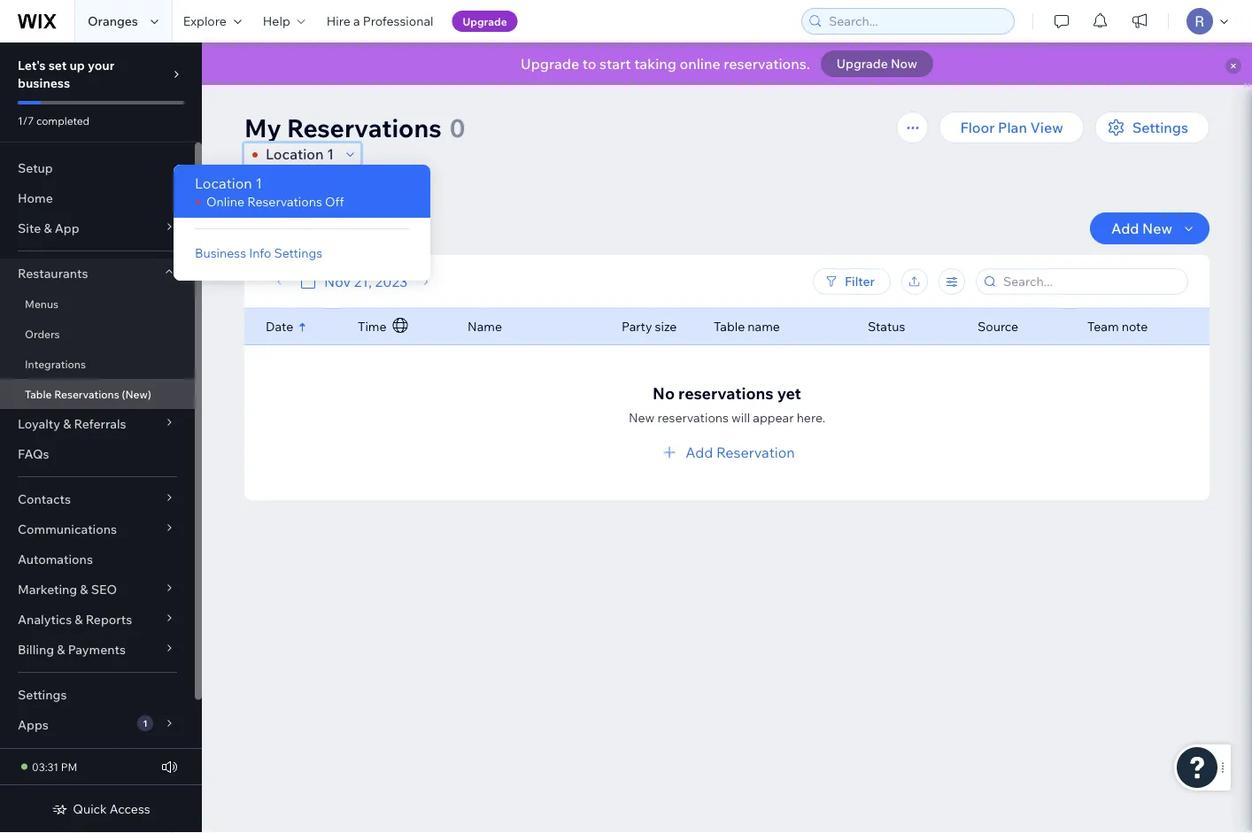Task type: locate. For each thing, give the bounding box(es) containing it.
1 vertical spatial table
[[25, 388, 52, 401]]

hire a professional
[[327, 13, 434, 29]]

add new button
[[1091, 213, 1210, 245]]

0 vertical spatial table
[[714, 319, 745, 335]]

oranges
[[88, 13, 138, 29]]

access
[[110, 802, 150, 817]]

search... field up team
[[999, 269, 1183, 294]]

loyalty & referrals button
[[0, 409, 195, 440]]

0 horizontal spatial new
[[629, 410, 655, 425]]

online reservations off
[[206, 194, 344, 210]]

1 horizontal spatial location 1
[[266, 145, 334, 163]]

add for add reservation
[[686, 443, 714, 461]]

& inside dropdown button
[[63, 416, 71, 432]]

set
[[48, 58, 67, 73]]

note
[[1122, 319, 1149, 335]]

add inside button
[[686, 443, 714, 461]]

1 down settings link
[[143, 718, 148, 729]]

billing & payments button
[[0, 635, 195, 665]]

& left seo
[[80, 582, 88, 598]]

& right billing
[[57, 642, 65, 658]]

0 vertical spatial location
[[266, 145, 324, 163]]

a
[[353, 13, 360, 29]]

reservations for (new)
[[54, 388, 119, 401]]

1 horizontal spatial settings
[[274, 245, 323, 261]]

reservations for 0
[[287, 112, 442, 143]]

communications
[[18, 522, 117, 537]]

date
[[266, 319, 293, 335]]

reservations down no
[[658, 410, 729, 425]]

0 horizontal spatial add
[[686, 443, 714, 461]]

1 vertical spatial settings
[[274, 245, 323, 261]]

completed
[[36, 114, 90, 127]]

0 vertical spatial new
[[1143, 220, 1173, 237]]

reservations
[[679, 383, 774, 403], [658, 410, 729, 425]]

2 horizontal spatial upgrade
[[837, 56, 889, 71]]

business info settings
[[195, 245, 323, 261]]

1 inside sidebar element
[[143, 718, 148, 729]]

location
[[266, 145, 324, 163], [195, 175, 252, 192]]

1 horizontal spatial new
[[1143, 220, 1173, 237]]

yet
[[778, 383, 802, 403]]

home link
[[0, 183, 195, 214]]

1 horizontal spatial 1
[[256, 175, 262, 192]]

upgrade for upgrade to start taking online reservations.
[[521, 55, 580, 73]]

0 vertical spatial location 1
[[266, 145, 334, 163]]

now
[[891, 56, 918, 71]]

business
[[195, 245, 246, 261]]

1 down the my reservations 0
[[327, 145, 334, 163]]

upgrade inside upgrade now button
[[837, 56, 889, 71]]

03:31 pm
[[32, 761, 77, 774]]

& inside popup button
[[57, 642, 65, 658]]

menus
[[25, 297, 59, 311]]

nov
[[324, 273, 351, 291]]

0
[[450, 112, 466, 143]]

analytics & reports
[[18, 612, 132, 628]]

1 vertical spatial add
[[686, 443, 714, 461]]

reservations inside location 1 option
[[247, 194, 322, 210]]

2 vertical spatial 1
[[143, 718, 148, 729]]

upgrade
[[463, 15, 507, 28], [521, 55, 580, 73], [837, 56, 889, 71]]

taking
[[635, 55, 677, 73]]

reservations left off
[[247, 194, 322, 210]]

here.
[[797, 410, 826, 425]]

0 horizontal spatial location
[[195, 175, 252, 192]]

table inside sidebar element
[[25, 388, 52, 401]]

add inside popup button
[[1112, 220, 1140, 237]]

settings
[[1133, 119, 1189, 136], [274, 245, 323, 261], [18, 688, 67, 703]]

Search... field
[[824, 9, 1009, 34], [999, 269, 1183, 294]]

location 1 up location 1 option
[[266, 145, 334, 163]]

table reservations (new)
[[25, 388, 151, 401]]

table
[[714, 319, 745, 335], [25, 388, 52, 401]]

up
[[70, 58, 85, 73]]

& right loyalty
[[63, 416, 71, 432]]

hire
[[327, 13, 351, 29]]

upgrade left to
[[521, 55, 580, 73]]

2 vertical spatial settings
[[18, 688, 67, 703]]

no
[[653, 383, 675, 403]]

reservations
[[287, 112, 442, 143], [247, 194, 322, 210], [245, 220, 330, 237], [54, 388, 119, 401]]

reports
[[86, 612, 132, 628]]

floor plan view button
[[940, 112, 1085, 144]]

reservations inside table reservations (new) link
[[54, 388, 119, 401]]

& for analytics
[[75, 612, 83, 628]]

search... field up now
[[824, 9, 1009, 34]]

0 horizontal spatial upgrade
[[463, 15, 507, 28]]

0 vertical spatial add
[[1112, 220, 1140, 237]]

& left reports
[[75, 612, 83, 628]]

integrations link
[[0, 349, 195, 379]]

& for marketing
[[80, 582, 88, 598]]

1 horizontal spatial table
[[714, 319, 745, 335]]

business
[[18, 75, 70, 91]]

upgrade to start taking online reservations.
[[521, 55, 811, 73]]

reservations up will
[[679, 383, 774, 403]]

add reservation button
[[659, 442, 795, 463]]

0 horizontal spatial location 1
[[195, 175, 262, 192]]

table reservations (new) link
[[0, 379, 195, 409]]

1 horizontal spatial upgrade
[[521, 55, 580, 73]]

table left name
[[714, 319, 745, 335]]

location inside option
[[195, 175, 252, 192]]

1 horizontal spatial add
[[1112, 220, 1140, 237]]

size
[[655, 319, 677, 335]]

floor
[[961, 119, 996, 136]]

1 vertical spatial 1
[[256, 175, 262, 192]]

&
[[44, 221, 52, 236], [63, 416, 71, 432], [80, 582, 88, 598], [75, 612, 83, 628], [57, 642, 65, 658]]

0 vertical spatial settings
[[1133, 119, 1189, 136]]

& for billing
[[57, 642, 65, 658]]

1 vertical spatial new
[[629, 410, 655, 425]]

location up location 1 option
[[266, 145, 324, 163]]

home
[[18, 191, 53, 206]]

(new)
[[122, 388, 151, 401]]

upgrade right professional
[[463, 15, 507, 28]]

0 horizontal spatial table
[[25, 388, 52, 401]]

2 horizontal spatial 1
[[327, 145, 334, 163]]

location up online
[[195, 175, 252, 192]]

1 horizontal spatial location
[[266, 145, 324, 163]]

location 1 up online
[[195, 175, 262, 192]]

1 vertical spatial location 1
[[195, 175, 262, 192]]

1
[[327, 145, 334, 163], [256, 175, 262, 192], [143, 718, 148, 729]]

settings inside sidebar element
[[18, 688, 67, 703]]

reservations down the integrations link
[[54, 388, 119, 401]]

1/7
[[18, 114, 34, 127]]

upgrade left now
[[837, 56, 889, 71]]

0 horizontal spatial settings
[[18, 688, 67, 703]]

& right site
[[44, 221, 52, 236]]

location inside button
[[266, 145, 324, 163]]

seo
[[91, 582, 117, 598]]

1 up online reservations off at left top
[[256, 175, 262, 192]]

automations link
[[0, 545, 195, 575]]

0 horizontal spatial 1
[[143, 718, 148, 729]]

table up loyalty
[[25, 388, 52, 401]]

1/7 completed
[[18, 114, 90, 127]]

reservations.
[[724, 55, 811, 73]]

reservations up location 1 button
[[287, 112, 442, 143]]

reservation
[[717, 443, 795, 461]]

0 vertical spatial search... field
[[824, 9, 1009, 34]]

filter button
[[813, 268, 891, 295]]

upgrade inside upgrade button
[[463, 15, 507, 28]]

online
[[206, 194, 245, 210]]

0 vertical spatial 1
[[327, 145, 334, 163]]

quick access
[[73, 802, 150, 817]]

1 vertical spatial location
[[195, 175, 252, 192]]

table name
[[714, 319, 781, 335]]

faqs
[[18, 447, 49, 462]]

plan
[[999, 119, 1028, 136]]

2 horizontal spatial settings
[[1133, 119, 1189, 136]]

settings inside button
[[274, 245, 323, 261]]

nov 21, 2023
[[324, 273, 408, 291]]

location 1 inside button
[[266, 145, 334, 163]]

professional
[[363, 13, 434, 29]]

faqs link
[[0, 440, 195, 470]]

& inside "popup button"
[[75, 612, 83, 628]]

sidebar element
[[0, 43, 202, 834]]

location 1
[[266, 145, 334, 163], [195, 175, 262, 192]]



Task type: vqa. For each thing, say whether or not it's contained in the screenshot.
'Search For Tools, Apps, Help & More...' Field
no



Task type: describe. For each thing, give the bounding box(es) containing it.
communications button
[[0, 515, 195, 545]]

explore
[[183, 13, 227, 29]]

add for add new
[[1112, 220, 1140, 237]]

your
[[88, 58, 115, 73]]

2023
[[375, 273, 408, 291]]

team
[[1088, 319, 1120, 335]]

help
[[263, 13, 290, 29]]

location 1 option
[[174, 165, 431, 218]]

apps
[[18, 718, 49, 733]]

no reservations yet new reservations will appear here.
[[629, 383, 826, 425]]

marketing
[[18, 582, 77, 598]]

nov 21, 2023 button
[[298, 271, 408, 292]]

upgrade now button
[[821, 51, 934, 77]]

source
[[978, 319, 1019, 335]]

let's set up your business
[[18, 58, 115, 91]]

automations
[[18, 552, 93, 568]]

quick
[[73, 802, 107, 817]]

upgrade for upgrade
[[463, 15, 507, 28]]

setup
[[18, 160, 53, 176]]

site
[[18, 221, 41, 236]]

& for site
[[44, 221, 52, 236]]

integrations
[[25, 358, 86, 371]]

1 inside option
[[256, 175, 262, 192]]

contacts button
[[0, 485, 195, 515]]

floor plan view
[[961, 119, 1064, 136]]

start
[[600, 55, 631, 73]]

loyalty & referrals
[[18, 416, 126, 432]]

payments
[[68, 642, 126, 658]]

0 vertical spatial reservations
[[679, 383, 774, 403]]

let's
[[18, 58, 46, 73]]

restaurants button
[[0, 259, 195, 289]]

time
[[358, 319, 387, 335]]

reservations for off
[[247, 194, 322, 210]]

1 vertical spatial reservations
[[658, 410, 729, 425]]

hire a professional link
[[316, 0, 444, 43]]

upgrade for upgrade now
[[837, 56, 889, 71]]

cms link
[[0, 741, 195, 771]]

1 inside button
[[327, 145, 334, 163]]

status
[[868, 319, 906, 335]]

location 1 button
[[245, 144, 361, 166]]

billing & payments
[[18, 642, 126, 658]]

cms
[[18, 748, 46, 763]]

03:31
[[32, 761, 59, 774]]

add new
[[1112, 220, 1173, 237]]

will
[[732, 410, 751, 425]]

to
[[583, 55, 597, 73]]

upgrade now
[[837, 56, 918, 71]]

help button
[[252, 0, 316, 43]]

upgrade button
[[452, 11, 518, 32]]

business info settings button
[[195, 245, 409, 261]]

marketing & seo button
[[0, 575, 195, 605]]

menus link
[[0, 289, 195, 319]]

info
[[249, 245, 272, 261]]

marketing & seo
[[18, 582, 117, 598]]

settings inside 'button'
[[1133, 119, 1189, 136]]

party
[[622, 319, 653, 335]]

reservations up business info settings button on the top left of page
[[245, 220, 330, 237]]

party size
[[622, 319, 677, 335]]

location 1 inside option
[[195, 175, 262, 192]]

online
[[680, 55, 721, 73]]

analytics & reports button
[[0, 605, 195, 635]]

view
[[1031, 119, 1064, 136]]

orders link
[[0, 319, 195, 349]]

analytics
[[18, 612, 72, 628]]

table for table reservations (new)
[[25, 388, 52, 401]]

filter
[[845, 274, 875, 289]]

setup link
[[0, 153, 195, 183]]

& for loyalty
[[63, 416, 71, 432]]

appear
[[753, 410, 794, 425]]

site & app button
[[0, 214, 195, 244]]

orders
[[25, 327, 60, 341]]

21,
[[354, 273, 372, 291]]

referrals
[[74, 416, 126, 432]]

restaurants
[[18, 266, 88, 281]]

new inside no reservations yet new reservations will appear here.
[[629, 410, 655, 425]]

new inside popup button
[[1143, 220, 1173, 237]]

upgrade to start taking online reservations. alert
[[202, 43, 1253, 85]]

table for table name
[[714, 319, 745, 335]]

contacts
[[18, 492, 71, 507]]

my reservations 0
[[245, 112, 466, 143]]

loyalty
[[18, 416, 60, 432]]

app
[[55, 221, 79, 236]]

my
[[245, 112, 282, 143]]

settings link
[[0, 681, 195, 711]]

1 vertical spatial search... field
[[999, 269, 1183, 294]]



